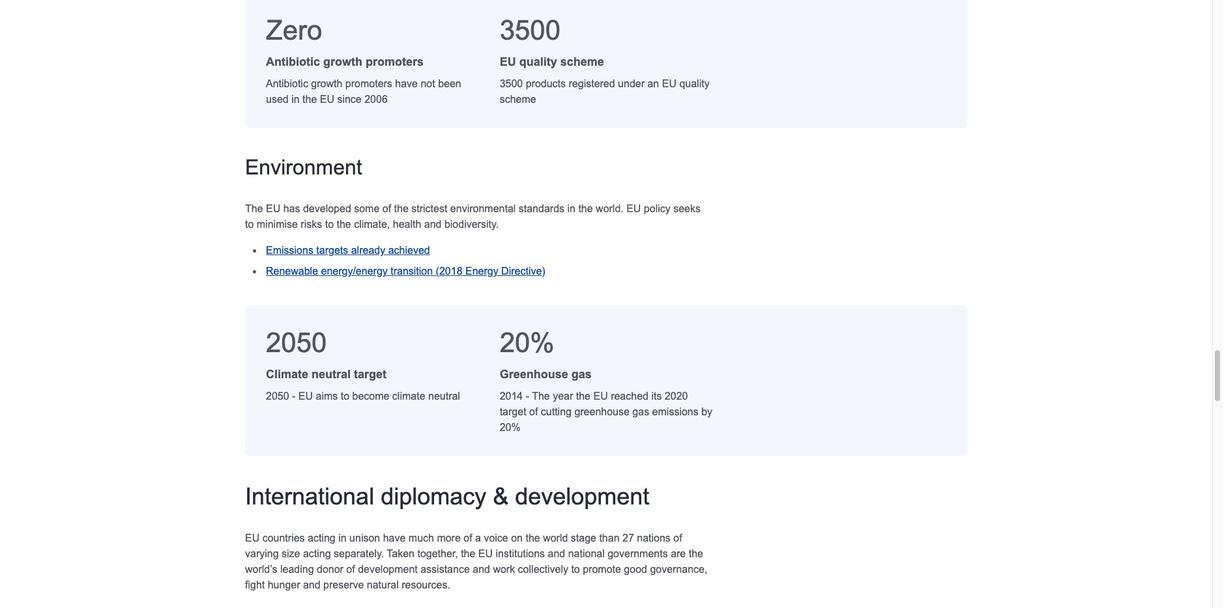 Task type: vqa. For each thing, say whether or not it's contained in the screenshot.
training
no



Task type: locate. For each thing, give the bounding box(es) containing it.
promoters for antibiotic growth promoters have not been used in the eu since 2006
[[345, 78, 392, 89]]

1 horizontal spatial -
[[526, 391, 529, 402]]

neutral
[[312, 368, 351, 381], [428, 391, 460, 402]]

the inside 2014 - the year the eu reached its 2020 target of cutting greenhouse gas emissions by 20%
[[532, 391, 550, 402]]

climate
[[392, 391, 425, 402]]

scheme
[[560, 55, 604, 69], [500, 94, 536, 105]]

2050 for 2050
[[266, 328, 327, 359]]

- down climate
[[292, 391, 296, 402]]

1 vertical spatial the
[[532, 391, 550, 402]]

assistance
[[421, 565, 470, 576]]

in left unison
[[338, 533, 347, 544]]

3500 inside the 3500 products registered under an eu quality scheme
[[500, 78, 523, 89]]

2 vertical spatial in
[[338, 533, 347, 544]]

0 horizontal spatial -
[[292, 391, 296, 402]]

renewable energy/energy transition (2018 energy directive)
[[266, 266, 545, 277]]

quality
[[519, 55, 557, 69], [680, 78, 710, 89]]

growth inside 'antibiotic growth promoters have not been used in the eu since 2006'
[[311, 78, 343, 89]]

1 vertical spatial growth
[[311, 78, 343, 89]]

the up the cutting
[[532, 391, 550, 402]]

promoters up not
[[366, 55, 424, 69]]

0 horizontal spatial target
[[354, 368, 387, 381]]

quality inside the 3500 products registered under an eu quality scheme
[[680, 78, 710, 89]]

transition
[[391, 266, 433, 277]]

to down national
[[571, 565, 580, 576]]

in right "standards"
[[567, 203, 576, 215]]

- inside 2014 - the year the eu reached its 2020 target of cutting greenhouse gas emissions by 20%
[[526, 391, 529, 402]]

growth up 'antibiotic growth promoters have not been used in the eu since 2006'
[[323, 55, 362, 69]]

1 20% from the top
[[500, 328, 555, 359]]

gas inside 2014 - the year the eu reached its 2020 target of cutting greenhouse gas emissions by 20%
[[633, 407, 649, 418]]

1 vertical spatial neutral
[[428, 391, 460, 402]]

0 vertical spatial quality
[[519, 55, 557, 69]]

2050 - eu aims to become climate neutral
[[266, 391, 460, 402]]

0 vertical spatial development
[[515, 484, 650, 511]]

0 horizontal spatial quality
[[519, 55, 557, 69]]

unison
[[349, 533, 380, 544]]

quality right an
[[680, 78, 710, 89]]

1 vertical spatial have
[[383, 533, 406, 544]]

0 vertical spatial 3500
[[500, 15, 561, 46]]

3500 up eu quality scheme at the top of the page
[[500, 15, 561, 46]]

1 vertical spatial 2050
[[266, 391, 289, 402]]

2 horizontal spatial in
[[567, 203, 576, 215]]

scheme inside the 3500 products registered under an eu quality scheme
[[500, 94, 536, 105]]

and
[[424, 219, 442, 230], [548, 549, 565, 560], [473, 565, 490, 576], [303, 580, 321, 591]]

1 vertical spatial 3500
[[500, 78, 523, 89]]

2 20% from the top
[[500, 423, 521, 434]]

0 vertical spatial antibiotic
[[266, 55, 320, 69]]

growth for antibiotic growth promoters have not been used in the eu since 2006
[[311, 78, 343, 89]]

20% up greenhouse
[[500, 328, 555, 359]]

2050 up climate
[[266, 328, 327, 359]]

the eu has developed some of the strictest environmental standards in the world. eu policy seeks to minimise risks to the climate, health and biodiversity.
[[245, 203, 701, 230]]

1 horizontal spatial gas
[[633, 407, 649, 418]]

1 horizontal spatial the
[[532, 391, 550, 402]]

1 2050 from the top
[[266, 328, 327, 359]]

greenhouse gas
[[500, 368, 592, 381]]

1 horizontal spatial quality
[[680, 78, 710, 89]]

eu inside 'antibiotic growth promoters have not been used in the eu since 2006'
[[320, 94, 334, 105]]

of up preserve at left bottom
[[346, 565, 355, 576]]

development
[[515, 484, 650, 511], [358, 565, 418, 576]]

products
[[526, 78, 566, 89]]

a
[[475, 533, 481, 544]]

0 vertical spatial the
[[245, 203, 263, 215]]

0 vertical spatial growth
[[323, 55, 362, 69]]

international diplomacy & development
[[245, 484, 650, 511]]

development up natural
[[358, 565, 418, 576]]

target down 2014
[[500, 407, 526, 418]]

1 vertical spatial promoters
[[345, 78, 392, 89]]

development up stage
[[515, 484, 650, 511]]

minimise
[[257, 219, 298, 230]]

2 antibiotic from the top
[[266, 78, 308, 89]]

- right 2014
[[526, 391, 529, 402]]

27
[[623, 533, 634, 544]]

the down a
[[461, 549, 476, 560]]

target up "become"
[[354, 368, 387, 381]]

cutting
[[541, 407, 572, 418]]

1 vertical spatial antibiotic
[[266, 78, 308, 89]]

used
[[266, 94, 289, 105]]

have
[[395, 78, 418, 89], [383, 533, 406, 544]]

antibiotic
[[266, 55, 320, 69], [266, 78, 308, 89]]

gas up the year
[[572, 368, 592, 381]]

standards
[[519, 203, 565, 215]]

energy
[[465, 266, 498, 277]]

to down the developed
[[325, 219, 334, 230]]

the inside 'antibiotic growth promoters have not been used in the eu since 2006'
[[303, 94, 317, 105]]

the left world.
[[578, 203, 593, 215]]

the up health
[[394, 203, 409, 215]]

scheme down products
[[500, 94, 536, 105]]

emissions
[[652, 407, 699, 418]]

since
[[337, 94, 362, 105]]

of inside the eu has developed some of the strictest environmental standards in the world. eu policy seeks to minimise risks to the climate, health and biodiversity.
[[383, 203, 391, 215]]

have left not
[[395, 78, 418, 89]]

1 vertical spatial 20%
[[500, 423, 521, 434]]

registered
[[569, 78, 615, 89]]

seeks
[[674, 203, 701, 215]]

the right are
[[689, 549, 703, 560]]

2 3500 from the top
[[500, 78, 523, 89]]

1 3500 from the top
[[500, 15, 561, 46]]

health
[[393, 219, 421, 230]]

1 vertical spatial scheme
[[500, 94, 536, 105]]

0 vertical spatial 2050
[[266, 328, 327, 359]]

2 - from the left
[[526, 391, 529, 402]]

international
[[245, 484, 374, 511]]

gas down reached
[[633, 407, 649, 418]]

already
[[351, 245, 385, 256]]

0 horizontal spatial development
[[358, 565, 418, 576]]

and down world
[[548, 549, 565, 560]]

greenhouse
[[500, 368, 568, 381]]

1 antibiotic from the top
[[266, 55, 320, 69]]

zero
[[266, 15, 322, 46]]

1 horizontal spatial target
[[500, 407, 526, 418]]

target
[[354, 368, 387, 381], [500, 407, 526, 418]]

in inside 'antibiotic growth promoters have not been used in the eu since 2006'
[[291, 94, 300, 105]]

risks
[[301, 219, 322, 230]]

renewable
[[266, 266, 318, 277]]

2014 - the year the eu reached its 2020 target of cutting greenhouse gas emissions by 20%
[[500, 391, 713, 434]]

promoters
[[366, 55, 424, 69], [345, 78, 392, 89]]

preserve
[[323, 580, 364, 591]]

eu quality scheme
[[500, 55, 604, 69]]

2006
[[365, 94, 388, 105]]

eu
[[500, 55, 516, 69], [662, 78, 677, 89], [320, 94, 334, 105], [266, 203, 280, 215], [627, 203, 641, 215], [298, 391, 313, 402], [594, 391, 608, 402], [245, 533, 260, 544], [478, 549, 493, 560]]

quality up products
[[519, 55, 557, 69]]

greenhouse
[[575, 407, 630, 418]]

the right the year
[[576, 391, 591, 402]]

the inside the eu has developed some of the strictest environmental standards in the world. eu policy seeks to minimise risks to the climate, health and biodiversity.
[[245, 203, 263, 215]]

work
[[493, 565, 515, 576]]

scheme up registered
[[560, 55, 604, 69]]

of
[[383, 203, 391, 215], [529, 407, 538, 418], [464, 533, 472, 544], [674, 533, 682, 544], [346, 565, 355, 576]]

3500
[[500, 15, 561, 46], [500, 78, 523, 89]]

in right used
[[291, 94, 300, 105]]

1 vertical spatial gas
[[633, 407, 649, 418]]

antibiotic down "zero"
[[266, 55, 320, 69]]

0 horizontal spatial gas
[[572, 368, 592, 381]]

climate
[[266, 368, 308, 381]]

0 horizontal spatial scheme
[[500, 94, 536, 105]]

resources.
[[402, 580, 450, 591]]

climate,
[[354, 219, 390, 230]]

promoters up the 2006
[[345, 78, 392, 89]]

1 horizontal spatial scheme
[[560, 55, 604, 69]]

2 2050 from the top
[[266, 391, 289, 402]]

the inside 2014 - the year the eu reached its 2020 target of cutting greenhouse gas emissions by 20%
[[576, 391, 591, 402]]

emissions targets already achieved link
[[266, 245, 430, 256]]

neutral right climate
[[428, 391, 460, 402]]

0 vertical spatial scheme
[[560, 55, 604, 69]]

promoters inside 'antibiotic growth promoters have not been used in the eu since 2006'
[[345, 78, 392, 89]]

0 vertical spatial have
[[395, 78, 418, 89]]

growth
[[323, 55, 362, 69], [311, 78, 343, 89]]

and down strictest
[[424, 219, 442, 230]]

the up minimise
[[245, 203, 263, 215]]

antibiotic up used
[[266, 78, 308, 89]]

countries
[[263, 533, 305, 544]]

0 vertical spatial in
[[291, 94, 300, 105]]

of left a
[[464, 533, 472, 544]]

targets
[[316, 245, 348, 256]]

been
[[438, 78, 461, 89]]

the right used
[[303, 94, 317, 105]]

separately.
[[334, 549, 384, 560]]

3500 left products
[[500, 78, 523, 89]]

in inside eu countries acting in unison have much more of a voice on the world stage than 27 nations of varying size acting separately. taken together, the eu institutions and national governments are the world's leading donor of development assistance and work collectively to promote good governance, fight hunger and preserve natural resources.
[[338, 533, 347, 544]]

growth up since
[[311, 78, 343, 89]]

reached
[[611, 391, 649, 402]]

2020
[[665, 391, 688, 402]]

acting
[[308, 533, 336, 544], [303, 549, 331, 560]]

more
[[437, 533, 461, 544]]

0 horizontal spatial the
[[245, 203, 263, 215]]

of left the cutting
[[529, 407, 538, 418]]

0 vertical spatial promoters
[[366, 55, 424, 69]]

promote
[[583, 565, 621, 576]]

1 horizontal spatial in
[[338, 533, 347, 544]]

1 vertical spatial quality
[[680, 78, 710, 89]]

antibiotic inside 'antibiotic growth promoters have not been used in the eu since 2006'
[[266, 78, 308, 89]]

have up taken
[[383, 533, 406, 544]]

1 vertical spatial development
[[358, 565, 418, 576]]

diplomacy
[[381, 484, 486, 511]]

neutral up aims
[[312, 368, 351, 381]]

0 horizontal spatial in
[[291, 94, 300, 105]]

1 vertical spatial in
[[567, 203, 576, 215]]

of inside 2014 - the year the eu reached its 2020 target of cutting greenhouse gas emissions by 20%
[[529, 407, 538, 418]]

2050 down climate
[[266, 391, 289, 402]]

-
[[292, 391, 296, 402], [526, 391, 529, 402]]

to
[[245, 219, 254, 230], [325, 219, 334, 230], [341, 391, 349, 402], [571, 565, 580, 576]]

the
[[303, 94, 317, 105], [394, 203, 409, 215], [578, 203, 593, 215], [337, 219, 351, 230], [576, 391, 591, 402], [526, 533, 540, 544], [461, 549, 476, 560], [689, 549, 703, 560]]

0 horizontal spatial neutral
[[312, 368, 351, 381]]

1 - from the left
[[292, 391, 296, 402]]

of right some
[[383, 203, 391, 215]]

20% down 2014
[[500, 423, 521, 434]]

0 vertical spatial 20%
[[500, 328, 555, 359]]

1 vertical spatial target
[[500, 407, 526, 418]]



Task type: describe. For each thing, give the bounding box(es) containing it.
target inside 2014 - the year the eu reached its 2020 target of cutting greenhouse gas emissions by 20%
[[500, 407, 526, 418]]

has
[[283, 203, 300, 215]]

some
[[354, 203, 380, 215]]

under
[[618, 78, 645, 89]]

collectively
[[518, 565, 568, 576]]

eu inside 2014 - the year the eu reached its 2020 target of cutting greenhouse gas emissions by 20%
[[594, 391, 608, 402]]

policy
[[644, 203, 671, 215]]

achieved
[[388, 245, 430, 256]]

climate neutral target
[[266, 368, 387, 381]]

0 vertical spatial target
[[354, 368, 387, 381]]

strictest
[[412, 203, 447, 215]]

national
[[568, 549, 605, 560]]

stage
[[571, 533, 596, 544]]

voice
[[484, 533, 508, 544]]

0 vertical spatial gas
[[572, 368, 592, 381]]

leading
[[280, 565, 314, 576]]

have inside eu countries acting in unison have much more of a voice on the world stage than 27 nations of varying size acting separately. taken together, the eu institutions and national governments are the world's leading donor of development assistance and work collectively to promote good governance, fight hunger and preserve natural resources.
[[383, 533, 406, 544]]

institutions
[[496, 549, 545, 560]]

- for 20%
[[526, 391, 529, 402]]

- for 2050
[[292, 391, 296, 402]]

on
[[511, 533, 523, 544]]

renewable energy/energy transition (2018 energy directive) link
[[266, 266, 545, 277]]

&
[[493, 484, 509, 511]]

3500 products registered under an eu quality scheme
[[500, 78, 710, 105]]

world's
[[245, 565, 277, 576]]

eu inside the 3500 products registered under an eu quality scheme
[[662, 78, 677, 89]]

environmental
[[450, 203, 516, 215]]

to inside eu countries acting in unison have much more of a voice on the world stage than 27 nations of varying size acting separately. taken together, the eu institutions and national governments are the world's leading donor of development assistance and work collectively to promote good governance, fight hunger and preserve natural resources.
[[571, 565, 580, 576]]

aims
[[316, 391, 338, 402]]

hunger
[[268, 580, 300, 591]]

to right aims
[[341, 391, 349, 402]]

and left the work
[[473, 565, 490, 576]]

1 horizontal spatial development
[[515, 484, 650, 511]]

year
[[553, 391, 573, 402]]

world
[[543, 533, 568, 544]]

good
[[624, 565, 647, 576]]

energy/energy
[[321, 266, 388, 277]]

2050 for 2050 - eu aims to become climate neutral
[[266, 391, 289, 402]]

of up are
[[674, 533, 682, 544]]

taken
[[387, 549, 415, 560]]

are
[[671, 549, 686, 560]]

in inside the eu has developed some of the strictest environmental standards in the world. eu policy seeks to minimise risks to the climate, health and biodiversity.
[[567, 203, 576, 215]]

donor
[[317, 565, 344, 576]]

0 vertical spatial acting
[[308, 533, 336, 544]]

the right on
[[526, 533, 540, 544]]

nations
[[637, 533, 671, 544]]

emissions
[[266, 245, 314, 256]]

an
[[648, 78, 659, 89]]

antibiotic growth promoters have not been used in the eu since 2006
[[266, 78, 461, 105]]

governments
[[608, 549, 668, 560]]

biodiversity.
[[445, 219, 499, 230]]

emissions targets already achieved
[[266, 245, 430, 256]]

much
[[409, 533, 434, 544]]

antibiotic for antibiotic growth promoters have not been used in the eu since 2006
[[266, 78, 308, 89]]

developed
[[303, 203, 351, 215]]

eu countries acting in unison have much more of a voice on the world stage than 27 nations of varying size acting separately. taken together, the eu institutions and national governments are the world's leading donor of development assistance and work collectively to promote good governance, fight hunger and preserve natural resources.
[[245, 533, 708, 591]]

antibiotic for antibiotic growth promoters
[[266, 55, 320, 69]]

20% inside 2014 - the year the eu reached its 2020 target of cutting greenhouse gas emissions by 20%
[[500, 423, 521, 434]]

promoters for antibiotic growth promoters
[[366, 55, 424, 69]]

and down leading
[[303, 580, 321, 591]]

0 vertical spatial neutral
[[312, 368, 351, 381]]

by
[[702, 407, 713, 418]]

not
[[421, 78, 435, 89]]

world.
[[596, 203, 624, 215]]

environment
[[245, 156, 362, 179]]

have inside 'antibiotic growth promoters have not been used in the eu since 2006'
[[395, 78, 418, 89]]

become
[[352, 391, 389, 402]]

varying
[[245, 549, 279, 560]]

together,
[[418, 549, 458, 560]]

and inside the eu has developed some of the strictest environmental standards in the world. eu policy seeks to minimise risks to the climate, health and biodiversity.
[[424, 219, 442, 230]]

natural
[[367, 580, 399, 591]]

than
[[599, 533, 620, 544]]

directive)
[[501, 266, 545, 277]]

size
[[282, 549, 300, 560]]

3500 for 3500
[[500, 15, 561, 46]]

1 vertical spatial acting
[[303, 549, 331, 560]]

to left minimise
[[245, 219, 254, 230]]

its
[[652, 391, 662, 402]]

2014
[[500, 391, 523, 402]]

governance,
[[650, 565, 708, 576]]

fight
[[245, 580, 265, 591]]

3500 for 3500 products registered under an eu quality scheme
[[500, 78, 523, 89]]

the down the developed
[[337, 219, 351, 230]]

1 horizontal spatial neutral
[[428, 391, 460, 402]]

antibiotic growth promoters
[[266, 55, 424, 69]]

development inside eu countries acting in unison have much more of a voice on the world stage than 27 nations of varying size acting separately. taken together, the eu institutions and national governments are the world's leading donor of development assistance and work collectively to promote good governance, fight hunger and preserve natural resources.
[[358, 565, 418, 576]]

(2018
[[436, 266, 463, 277]]

growth for antibiotic growth promoters
[[323, 55, 362, 69]]



